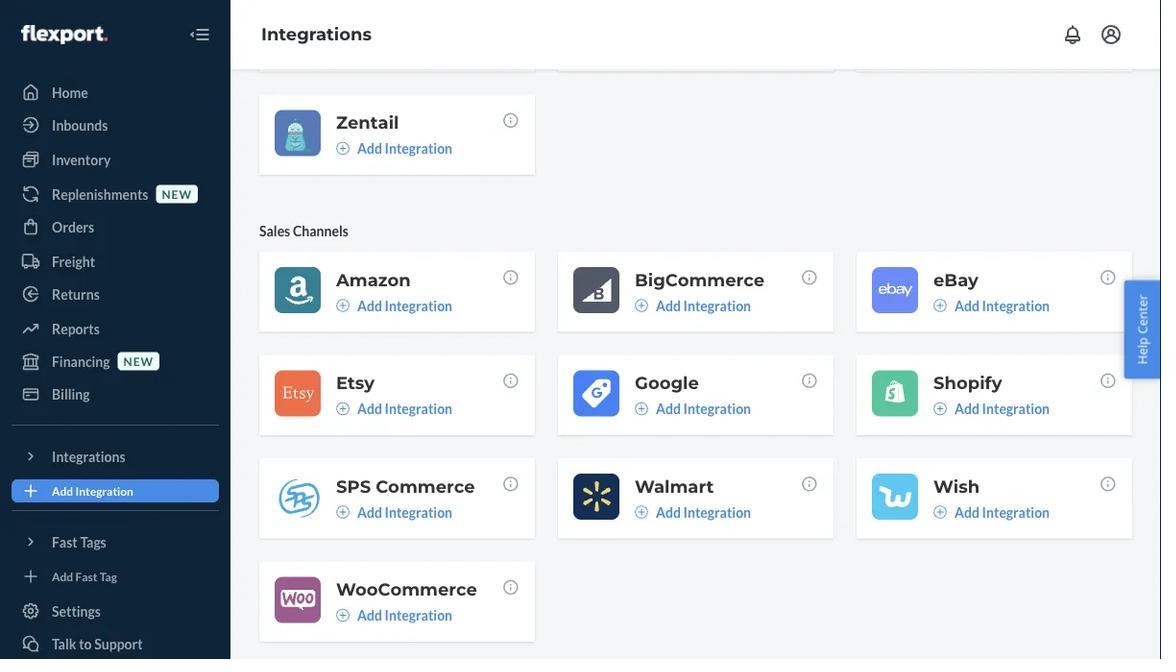 Task type: describe. For each thing, give the bounding box(es) containing it.
add for zentail
[[357, 140, 382, 156]]

close navigation image
[[188, 23, 211, 46]]

integrations link
[[261, 24, 372, 45]]

integration for walmart
[[684, 504, 751, 520]]

reports
[[52, 320, 100, 337]]

add for google
[[656, 400, 681, 417]]

amazon
[[336, 269, 411, 290]]

sps commerce
[[336, 475, 475, 497]]

ebay
[[934, 269, 979, 290]]

plus circle image for bigcommerce
[[635, 299, 649, 312]]

add integration for amazon
[[357, 297, 453, 314]]

sales
[[259, 222, 290, 239]]

fast inside add fast tag "link"
[[75, 569, 97, 583]]

fast tags
[[52, 534, 106, 550]]

add for shopify
[[955, 400, 980, 417]]

add for ebay
[[955, 297, 980, 314]]

plus circle image for walmart
[[635, 505, 649, 519]]

plus circle image for sps commerce
[[336, 505, 350, 519]]

orders link
[[12, 211, 219, 242]]

0 vertical spatial integrations
[[261, 24, 372, 45]]

integration for shopify
[[982, 400, 1050, 417]]

commerce
[[376, 475, 475, 497]]

add integration for google
[[656, 400, 751, 417]]

tags
[[80, 534, 106, 550]]

add up 'fast tags'
[[52, 484, 73, 498]]

home link
[[12, 77, 219, 108]]

freight
[[52, 253, 95, 269]]

integration for amazon
[[385, 297, 453, 314]]

inventory link
[[12, 144, 219, 175]]

add integration link for amazon
[[336, 296, 453, 315]]

add for sps commerce
[[357, 504, 382, 520]]

integration for woocommerce
[[385, 607, 453, 623]]

channels
[[293, 222, 349, 239]]

integrations inside 'dropdown button'
[[52, 448, 125, 465]]

add integration link for walmart
[[635, 502, 751, 522]]

integration for sps commerce
[[385, 504, 453, 520]]

plus circle image for wish
[[934, 505, 947, 519]]

financing
[[52, 353, 110, 369]]

sps
[[336, 475, 371, 497]]

fast inside 'fast tags' "dropdown button"
[[52, 534, 78, 550]]

settings link
[[12, 596, 219, 626]]

bigcommerce
[[635, 269, 765, 290]]

integration for google
[[684, 400, 751, 417]]

talk to support
[[52, 636, 143, 652]]

plus circle image for ebay
[[934, 299, 947, 312]]

add fast tag link
[[12, 565, 219, 588]]

inventory
[[52, 151, 111, 168]]

add integration link down the integrations 'dropdown button'
[[12, 479, 219, 502]]

add integration for woocommerce
[[357, 607, 453, 623]]

add integration for wish
[[955, 504, 1050, 520]]

add integration for etsy
[[357, 400, 453, 417]]

add inside add fast tag "link"
[[52, 569, 73, 583]]

inbounds link
[[12, 110, 219, 140]]

add integration link for bigcommerce
[[635, 296, 751, 315]]

billing link
[[12, 379, 219, 409]]

add integration link for zentail
[[336, 139, 453, 158]]

add for bigcommerce
[[656, 297, 681, 314]]

add integration for shopify
[[955, 400, 1050, 417]]

replenishments
[[52, 186, 148, 202]]

integration for ebay
[[982, 297, 1050, 314]]



Task type: locate. For each thing, give the bounding box(es) containing it.
1 vertical spatial fast
[[75, 569, 97, 583]]

add integration link down bigcommerce
[[635, 296, 751, 315]]

add down walmart at bottom right
[[656, 504, 681, 520]]

add integration down google
[[656, 400, 751, 417]]

center
[[1134, 295, 1151, 334]]

new up orders link
[[162, 187, 192, 201]]

support
[[94, 636, 143, 652]]

orders
[[52, 219, 94, 235]]

new
[[162, 187, 192, 201], [124, 354, 154, 368]]

billing
[[52, 386, 90, 402]]

fast left tag at the left of the page
[[75, 569, 97, 583]]

0 horizontal spatial new
[[124, 354, 154, 368]]

plus circle image for etsy
[[336, 402, 350, 415]]

add for woocommerce
[[357, 607, 382, 623]]

plus circle image down zentail
[[336, 142, 350, 155]]

add integration link down shopify
[[934, 399, 1050, 418]]

home
[[52, 84, 88, 100]]

sales channels
[[259, 222, 349, 239]]

help center
[[1134, 295, 1151, 364]]

add integration link down zentail
[[336, 139, 453, 158]]

integration for etsy
[[385, 400, 453, 417]]

integration for wish
[[982, 504, 1050, 520]]

add
[[357, 140, 382, 156], [357, 297, 382, 314], [656, 297, 681, 314], [955, 297, 980, 314], [357, 400, 382, 417], [656, 400, 681, 417], [955, 400, 980, 417], [52, 484, 73, 498], [357, 504, 382, 520], [656, 504, 681, 520], [955, 504, 980, 520], [52, 569, 73, 583], [357, 607, 382, 623]]

plus circle image down walmart at bottom right
[[635, 505, 649, 519]]

fast left 'tags'
[[52, 534, 78, 550]]

open notifications image
[[1062, 23, 1085, 46]]

integration for zentail
[[385, 140, 453, 156]]

add down 'etsy'
[[357, 400, 382, 417]]

add integration for zentail
[[357, 140, 453, 156]]

zentail
[[336, 112, 399, 133]]

add down the wish
[[955, 504, 980, 520]]

add for etsy
[[357, 400, 382, 417]]

add down bigcommerce
[[656, 297, 681, 314]]

add integration down the wish
[[955, 504, 1050, 520]]

add integration down sps commerce
[[357, 504, 453, 520]]

new for replenishments
[[162, 187, 192, 201]]

plus circle image down ebay
[[934, 299, 947, 312]]

plus circle image for google
[[635, 402, 649, 415]]

1 horizontal spatial new
[[162, 187, 192, 201]]

add integration down bigcommerce
[[656, 297, 751, 314]]

talk
[[52, 636, 76, 652]]

plus circle image down sps
[[336, 505, 350, 519]]

add up settings
[[52, 569, 73, 583]]

integration for bigcommerce
[[684, 297, 751, 314]]

integrations
[[261, 24, 372, 45], [52, 448, 125, 465]]

integrations button
[[12, 441, 219, 472]]

plus circle image for amazon
[[336, 299, 350, 312]]

add integration link down the wish
[[934, 502, 1050, 522]]

settings
[[52, 603, 101, 619]]

inbounds
[[52, 117, 108, 133]]

add for walmart
[[656, 504, 681, 520]]

1 vertical spatial new
[[124, 354, 154, 368]]

add integration down walmart at bottom right
[[656, 504, 751, 520]]

integration
[[385, 140, 453, 156], [385, 297, 453, 314], [684, 297, 751, 314], [982, 297, 1050, 314], [385, 400, 453, 417], [684, 400, 751, 417], [982, 400, 1050, 417], [75, 484, 133, 498], [385, 504, 453, 520], [684, 504, 751, 520], [982, 504, 1050, 520], [385, 607, 453, 623]]

freight link
[[12, 246, 219, 277]]

woocommerce
[[336, 579, 477, 600]]

fast tags button
[[12, 526, 219, 557]]

add down google
[[656, 400, 681, 417]]

add down sps
[[357, 504, 382, 520]]

new for financing
[[124, 354, 154, 368]]

add for amazon
[[357, 297, 382, 314]]

add integration down woocommerce
[[357, 607, 453, 623]]

plus circle image down shopify
[[934, 402, 947, 415]]

add integration down the integrations 'dropdown button'
[[52, 484, 133, 498]]

wish
[[934, 475, 980, 497]]

add fast tag
[[52, 569, 117, 583]]

walmart
[[635, 475, 714, 497]]

1 vertical spatial integrations
[[52, 448, 125, 465]]

add integration link down google
[[635, 399, 751, 418]]

0 horizontal spatial integrations
[[52, 448, 125, 465]]

help
[[1134, 337, 1151, 364]]

talk to support button
[[12, 628, 219, 659]]

plus circle image down woocommerce
[[336, 608, 350, 622]]

add integration link for etsy
[[336, 399, 453, 418]]

plus circle image down the amazon
[[336, 299, 350, 312]]

new down reports link
[[124, 354, 154, 368]]

add integration for bigcommerce
[[656, 297, 751, 314]]

add integration link down the amazon
[[336, 296, 453, 315]]

open account menu image
[[1100, 23, 1123, 46]]

add integration link down sps commerce
[[336, 502, 453, 522]]

add down woocommerce
[[357, 607, 382, 623]]

plus circle image
[[336, 142, 350, 155], [336, 299, 350, 312], [336, 505, 350, 519], [635, 505, 649, 519], [934, 505, 947, 519]]

plus circle image for shopify
[[934, 402, 947, 415]]

plus circle image down bigcommerce
[[635, 299, 649, 312]]

add integration link down ebay
[[934, 296, 1050, 315]]

plus circle image
[[635, 299, 649, 312], [934, 299, 947, 312], [336, 402, 350, 415], [635, 402, 649, 415], [934, 402, 947, 415], [336, 608, 350, 622]]

plus circle image down google
[[635, 402, 649, 415]]

add integration for walmart
[[656, 504, 751, 520]]

shopify
[[934, 372, 1003, 393]]

add integration for sps commerce
[[357, 504, 453, 520]]

returns
[[52, 286, 100, 302]]

tag
[[100, 569, 117, 583]]

plus circle image down the wish
[[934, 505, 947, 519]]

add down the amazon
[[357, 297, 382, 314]]

reports link
[[12, 313, 219, 344]]

add integration link down 'etsy'
[[336, 399, 453, 418]]

to
[[79, 636, 92, 652]]

add integration link for sps commerce
[[336, 502, 453, 522]]

0 vertical spatial new
[[162, 187, 192, 201]]

google
[[635, 372, 699, 393]]

add integration link
[[336, 139, 453, 158], [336, 296, 453, 315], [635, 296, 751, 315], [934, 296, 1050, 315], [336, 399, 453, 418], [635, 399, 751, 418], [934, 399, 1050, 418], [12, 479, 219, 502], [336, 502, 453, 522], [635, 502, 751, 522], [934, 502, 1050, 522], [336, 606, 453, 625]]

add down ebay
[[955, 297, 980, 314]]

add integration down shopify
[[955, 400, 1050, 417]]

add integration link down walmart at bottom right
[[635, 502, 751, 522]]

add down zentail
[[357, 140, 382, 156]]

etsy
[[336, 372, 375, 393]]

returns link
[[12, 279, 219, 309]]

add integration for ebay
[[955, 297, 1050, 314]]

add integration link for wish
[[934, 502, 1050, 522]]

add integration link down woocommerce
[[336, 606, 453, 625]]

add integration
[[357, 140, 453, 156], [357, 297, 453, 314], [656, 297, 751, 314], [955, 297, 1050, 314], [357, 400, 453, 417], [656, 400, 751, 417], [955, 400, 1050, 417], [52, 484, 133, 498], [357, 504, 453, 520], [656, 504, 751, 520], [955, 504, 1050, 520], [357, 607, 453, 623]]

fast
[[52, 534, 78, 550], [75, 569, 97, 583]]

add integration link for google
[[635, 399, 751, 418]]

0 vertical spatial fast
[[52, 534, 78, 550]]

plus circle image for zentail
[[336, 142, 350, 155]]

help center button
[[1124, 280, 1162, 379]]

1 horizontal spatial integrations
[[261, 24, 372, 45]]

plus circle image for woocommerce
[[336, 608, 350, 622]]

add integration link for ebay
[[934, 296, 1050, 315]]

plus circle image down 'etsy'
[[336, 402, 350, 415]]

add integration down ebay
[[955, 297, 1050, 314]]

add integration down the amazon
[[357, 297, 453, 314]]

add integration link for shopify
[[934, 399, 1050, 418]]

add integration link for woocommerce
[[336, 606, 453, 625]]

add integration down 'etsy'
[[357, 400, 453, 417]]

add integration down zentail
[[357, 140, 453, 156]]

add down shopify
[[955, 400, 980, 417]]

flexport logo image
[[21, 25, 107, 44]]

add for wish
[[955, 504, 980, 520]]



Task type: vqa. For each thing, say whether or not it's contained in the screenshot.
BigCommerce
yes



